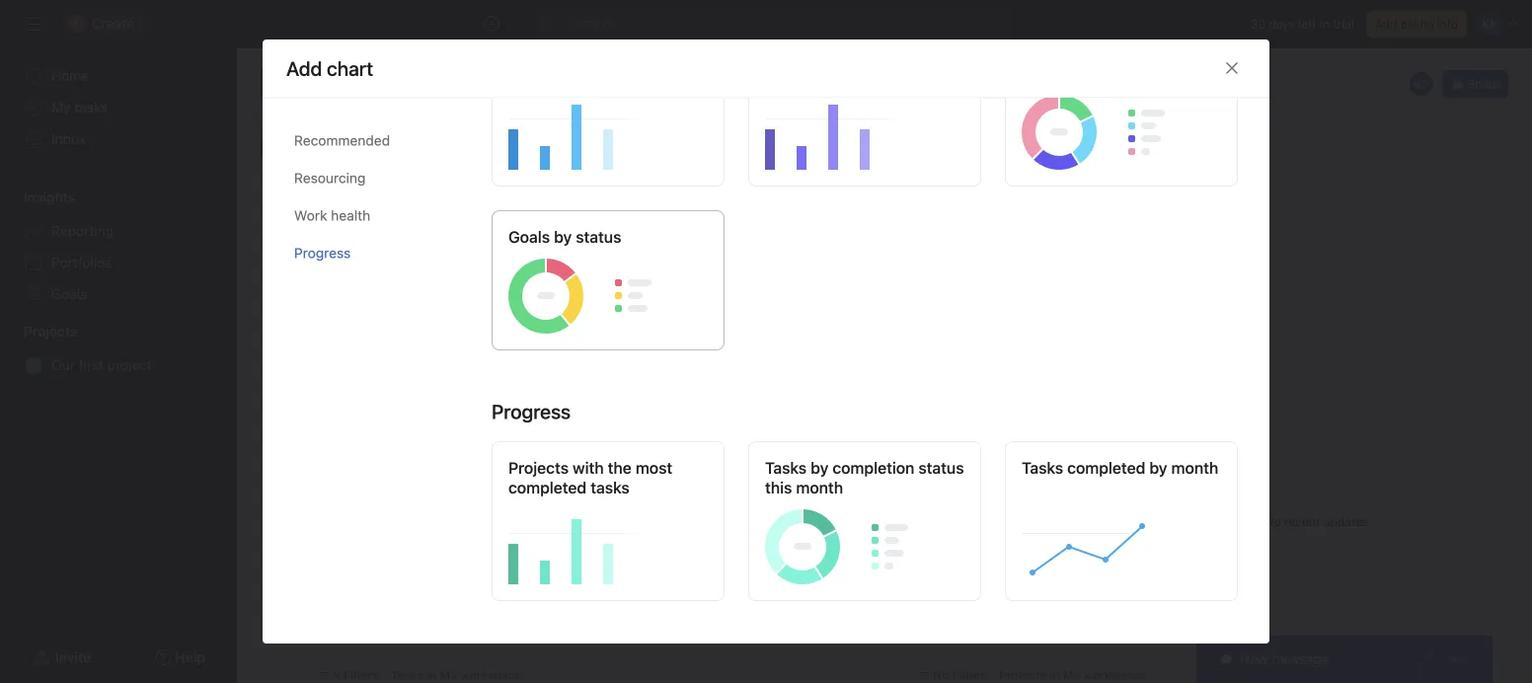Task type: locate. For each thing, give the bounding box(es) containing it.
recommended button for progress
[[294, 122, 460, 159]]

our first project link
[[12, 349, 225, 381]]

hide sidebar image
[[26, 16, 41, 32]]

goals down the portfolios
[[51, 286, 87, 302]]

add chart for progress
[[286, 56, 373, 80]]

my
[[324, 83, 351, 106], [51, 99, 71, 116], [432, 305, 449, 319], [440, 668, 457, 682], [1063, 668, 1080, 682]]

recommended
[[492, 132, 626, 155], [294, 132, 390, 149], [294, 132, 390, 149]]

project inside our first project
[[594, 200, 632, 238]]

goals by status
[[508, 228, 621, 246]]

tasks in my workspace
[[383, 305, 514, 319], [391, 668, 522, 682]]

1 vertical spatial image of a blue column chart image
[[508, 488, 710, 567]]

projects up completed tasks
[[508, 459, 569, 477]]

resourcing button for progress
[[294, 159, 460, 197]]

workspace
[[452, 305, 514, 319], [460, 668, 522, 682], [1083, 668, 1145, 682]]

tasks
[[74, 99, 108, 116], [844, 441, 883, 460], [1121, 441, 1160, 460]]

first
[[576, 230, 602, 256], [79, 357, 104, 373]]

reporting up the portfolios
[[51, 223, 114, 239]]

workspace for no filters
[[1083, 668, 1145, 682]]

add chart
[[286, 56, 373, 80], [286, 56, 373, 80]]

no for no recent updates
[[1265, 515, 1281, 529]]

0 horizontal spatial our
[[51, 357, 75, 373]]

1 vertical spatial first
[[79, 357, 104, 373]]

add inside button
[[285, 141, 308, 155]]

by inside tasks by completion status this month
[[811, 459, 829, 477]]

project inside our first project link
[[107, 357, 152, 373]]

health for progress
[[331, 207, 370, 224]]

this month's tasks by project
[[1022, 441, 1160, 480]]

projects button
[[0, 322, 77, 342]]

0 horizontal spatial no
[[933, 668, 949, 682]]

health for resourcing
[[331, 207, 370, 224]]

tasks in my workspace inside button
[[383, 305, 514, 319]]

project
[[594, 200, 632, 238], [107, 357, 152, 373]]

progress button
[[294, 234, 460, 272], [294, 234, 460, 272]]

projects by owner button
[[748, 608, 981, 683]]

reporting up my first dashboard
[[324, 62, 386, 78]]

0 vertical spatial first
[[576, 230, 602, 256]]

projects down the portfolios
[[24, 323, 77, 340]]

workspace inside 'tasks in my workspace' button
[[452, 305, 514, 319]]

image of a green donut chart image
[[765, 505, 967, 584]]

projects inside button
[[765, 625, 825, 644]]

projects by portfolio button
[[1005, 608, 1238, 683]]

no
[[1265, 515, 1281, 529], [933, 668, 949, 682]]

0 vertical spatial our first project
[[560, 200, 632, 272]]

home link
[[12, 60, 225, 92]]

our first project
[[560, 200, 632, 272], [51, 357, 152, 373]]

projects by portfolio
[[1022, 625, 1170, 644]]

by up this week on the bottom right of page
[[887, 441, 905, 460]]

goals by team button
[[492, 424, 725, 584]]

0 horizontal spatial project
[[107, 357, 152, 373]]

0 horizontal spatial reporting link
[[12, 215, 225, 247]]

portfolios link
[[12, 247, 225, 278]]

1 vertical spatial our first project
[[51, 357, 152, 373]]

tasks for my
[[74, 99, 108, 116]]

0 vertical spatial tasks in my workspace
[[383, 305, 514, 319]]

0 vertical spatial goals
[[508, 228, 550, 246]]

custom field total
[[508, 625, 639, 644]]

1 vertical spatial project
[[107, 357, 152, 373]]

projects element
[[0, 314, 237, 385]]

0 vertical spatial reporting link
[[324, 59, 386, 81]]

1 horizontal spatial add
[[543, 264, 572, 282]]

expand new message image
[[1416, 652, 1432, 667]]

1 vertical spatial tasks in my workspace
[[391, 668, 522, 682]]

first up add custom chart
[[576, 230, 602, 256]]

report image
[[272, 72, 296, 96]]

tasks down the home
[[74, 99, 108, 116]]

close image
[[1224, 60, 1240, 76], [1224, 60, 1240, 76], [1447, 652, 1463, 667]]

1 horizontal spatial by
[[887, 441, 905, 460]]

1 horizontal spatial tasks
[[844, 441, 883, 460]]

1 horizontal spatial our first project
[[560, 200, 632, 272]]

projects left by owner
[[765, 625, 825, 644]]

2 vertical spatial goals
[[508, 441, 550, 460]]

project up add custom chart
[[594, 200, 632, 238]]

filters for no filters
[[952, 668, 988, 682]]

0 horizontal spatial tasks
[[74, 99, 108, 116]]

3
[[333, 668, 340, 682]]

assignee
[[765, 461, 830, 480]]

projects up projects in my workspace
[[1022, 625, 1082, 644]]

tasks inside the global element
[[74, 99, 108, 116]]

add left chart at the left of page
[[285, 141, 308, 155]]

goals for goals by team
[[508, 441, 550, 460]]

recommended button for resourcing
[[294, 122, 460, 159]]

1 vertical spatial reporting
[[51, 223, 114, 239]]

filters
[[344, 668, 379, 682], [952, 668, 988, 682]]

1 horizontal spatial image of a multicolored donut chart image
[[1022, 91, 1223, 170]]

our down goals by status
[[560, 248, 584, 272]]

work health button for resourcing
[[294, 197, 460, 234]]

image of a blue column chart image inside goals by team 'button'
[[508, 488, 710, 567]]

tasks inside upcoming tasks by assignee this week
[[844, 441, 883, 460]]

tasks for upcoming
[[844, 441, 883, 460]]

trial
[[1333, 17, 1354, 31]]

projects inside projects with the most completed tasks
[[508, 459, 569, 477]]

tasks up this week on the bottom right of page
[[844, 441, 883, 460]]

1 vertical spatial no
[[933, 668, 949, 682]]

2 horizontal spatial add
[[1375, 17, 1397, 31]]

close image for progress
[[1224, 60, 1240, 76]]

1 image of a blue column chart image from the top
[[508, 91, 710, 170]]

progress
[[294, 245, 351, 261], [294, 245, 351, 261], [492, 400, 571, 423]]

1 horizontal spatial project
[[594, 200, 632, 238]]

share button
[[1443, 70, 1509, 98]]

0 horizontal spatial reporting
[[51, 223, 114, 239]]

projects by owner
[[765, 625, 897, 644]]

0 vertical spatial reporting
[[324, 62, 386, 78]]

0 horizontal spatial by
[[811, 459, 829, 477]]

1 vertical spatial goals
[[51, 286, 87, 302]]

status
[[919, 459, 964, 477]]

0 horizontal spatial filters
[[344, 668, 379, 682]]

invite
[[55, 649, 91, 665]]

insights
[[24, 189, 75, 205]]

goals inside button
[[508, 228, 550, 246]]

1 vertical spatial add
[[285, 141, 308, 155]]

projects inside dropdown button
[[24, 323, 77, 340]]

by project
[[1022, 461, 1095, 480]]

1 vertical spatial our
[[51, 357, 75, 373]]

tasks right month's
[[1121, 441, 1160, 460]]

portfolios
[[51, 254, 112, 271]]

workspace for 3 filters
[[460, 668, 522, 682]]

first inside "projects" element
[[79, 357, 104, 373]]

1 filters from the left
[[344, 668, 379, 682]]

work health
[[294, 207, 370, 224], [294, 207, 370, 224]]

in
[[1320, 17, 1330, 31], [418, 305, 428, 319], [426, 668, 437, 682], [1050, 668, 1060, 682]]

0 horizontal spatial image of a multicolored donut chart image
[[508, 255, 710, 334]]

0 horizontal spatial add
[[285, 141, 308, 155]]

0 vertical spatial project
[[594, 200, 632, 238]]

reporting link up the portfolios
[[12, 215, 225, 247]]

add left billing
[[1375, 17, 1397, 31]]

no filters
[[933, 668, 988, 682]]

recommended for progress
[[294, 132, 390, 149]]

image of a blue column chart image
[[508, 91, 710, 170], [508, 488, 710, 567]]

work health for progress
[[294, 207, 370, 224]]

health
[[331, 207, 370, 224], [331, 207, 370, 224]]

by status
[[554, 228, 621, 246]]

add to starred image
[[528, 87, 544, 103]]

our down 'projects' dropdown button at left
[[51, 357, 75, 373]]

progress button for resourcing
[[294, 234, 460, 272]]

goals left by team on the left bottom of page
[[508, 441, 550, 460]]

our
[[560, 248, 584, 272], [51, 357, 75, 373]]

2 image of a blue column chart image from the top
[[508, 488, 710, 567]]

1 horizontal spatial first
[[576, 230, 602, 256]]

0 horizontal spatial first
[[79, 357, 104, 373]]

recent
[[1284, 515, 1320, 529]]

tasks inside button
[[383, 305, 415, 319]]

resourcing
[[294, 170, 366, 186], [294, 170, 366, 186], [492, 382, 592, 406]]

1 horizontal spatial reporting link
[[324, 59, 386, 81]]

0 vertical spatial image of a multicolored donut chart image
[[1022, 91, 1223, 170]]

projects
[[24, 323, 77, 340], [508, 459, 569, 477], [765, 625, 825, 644], [1022, 625, 1082, 644], [999, 668, 1046, 682]]

image of a multicolored donut chart image
[[1022, 91, 1223, 170], [508, 255, 710, 334]]

goals left "by status"
[[508, 228, 550, 246]]

2 horizontal spatial tasks
[[1121, 441, 1160, 460]]

goals inside the insights element
[[51, 286, 87, 302]]

work health for resourcing
[[294, 207, 370, 224]]

3 filters
[[333, 668, 379, 682]]

0 vertical spatial no
[[1265, 515, 1281, 529]]

search button
[[533, 8, 1007, 39]]

1 vertical spatial image of a multicolored donut chart image
[[508, 255, 710, 334]]

image of a multicolored column chart image
[[1022, 488, 1223, 567]]

completion
[[833, 459, 915, 477]]

1 vertical spatial reporting link
[[12, 215, 225, 247]]

2 filters from the left
[[952, 668, 988, 682]]

add for add billing info
[[1375, 17, 1397, 31]]

filters for 3 filters
[[344, 668, 379, 682]]

add
[[1375, 17, 1397, 31], [285, 141, 308, 155], [543, 264, 572, 282]]

0 vertical spatial add
[[1375, 17, 1397, 31]]

my inside the global element
[[51, 99, 71, 116]]

resourcing button
[[294, 159, 460, 197], [294, 159, 460, 197]]

add down goals by status
[[543, 264, 572, 282]]

goals for goals
[[51, 286, 87, 302]]

projects for projects
[[24, 323, 77, 340]]

project down goals link
[[107, 357, 152, 373]]

work for progress
[[294, 207, 327, 224]]

projects with the most completed tasks button
[[492, 441, 725, 601]]

work
[[294, 207, 327, 224], [294, 207, 327, 224]]

goals
[[508, 228, 550, 246], [51, 286, 87, 302], [508, 441, 550, 460]]

reporting
[[324, 62, 386, 78], [51, 223, 114, 239]]

tasks for tasks completed by month button
[[1022, 459, 1063, 477]]

work health button for progress
[[294, 197, 460, 234]]

0 vertical spatial image of a blue column chart image
[[508, 91, 710, 170]]

2 vertical spatial add
[[543, 264, 572, 282]]

by month
[[1150, 459, 1219, 477]]

my inside button
[[432, 305, 449, 319]]

by
[[887, 441, 905, 460], [811, 459, 829, 477]]

progress button for progress
[[294, 234, 460, 272]]

0 horizontal spatial our first project
[[51, 357, 152, 373]]

projects with the most completed tasks
[[508, 459, 673, 497]]

1 horizontal spatial filters
[[952, 668, 988, 682]]

tasks
[[383, 305, 415, 319], [765, 459, 807, 477], [1022, 459, 1063, 477], [391, 668, 423, 682]]

goals inside 'button'
[[508, 441, 550, 460]]

projects right no filters
[[999, 668, 1046, 682]]

tasks inside tasks by completion status this month
[[765, 459, 807, 477]]

reporting link up my first dashboard
[[324, 59, 386, 81]]

by up this month
[[811, 459, 829, 477]]

0 vertical spatial our
[[560, 248, 584, 272]]

1 horizontal spatial no
[[1265, 515, 1281, 529]]

first down goals link
[[79, 357, 104, 373]]



Task type: describe. For each thing, give the bounding box(es) containing it.
invite button
[[19, 640, 104, 675]]

the
[[608, 459, 632, 477]]

no for no filters
[[933, 668, 949, 682]]

search list box
[[533, 8, 1007, 39]]

kp
[[1413, 77, 1429, 91]]

projects in my workspace
[[999, 668, 1145, 682]]

tasks for tasks by completion status this month button
[[765, 459, 807, 477]]

goals for goals by status
[[508, 228, 550, 246]]

add billing info button
[[1366, 10, 1467, 38]]

custom
[[508, 625, 566, 644]]

updates
[[1324, 515, 1369, 529]]

projects for projects by owner
[[765, 625, 825, 644]]

add billing info
[[1375, 17, 1458, 31]]

info
[[1437, 17, 1458, 31]]

progress for progress
[[294, 245, 351, 261]]

my tasks link
[[12, 92, 225, 123]]

image of a blue line chart image
[[1022, 505, 1223, 584]]

tasks for 'tasks in my workspace' button
[[383, 305, 415, 319]]

resourcing for progress
[[294, 170, 366, 186]]

image of a blue lollipop chart image
[[765, 488, 967, 567]]

work for resourcing
[[294, 207, 327, 224]]

chart
[[311, 141, 340, 155]]

home
[[51, 68, 89, 84]]

tasks completed by month
[[1022, 459, 1219, 477]]

tasks by completion status this month button
[[748, 441, 981, 601]]

month's
[[1057, 441, 1117, 460]]

upcoming tasks by assignee this week
[[765, 441, 905, 480]]

by inside upcoming tasks by assignee this week
[[887, 441, 905, 460]]

most
[[636, 459, 673, 477]]

image of a purple column chart image
[[765, 91, 967, 170]]

days
[[1269, 17, 1295, 31]]

completed
[[1067, 459, 1146, 477]]

add chart button
[[261, 134, 349, 162]]

show options image
[[500, 87, 516, 103]]

add chart for resourcing
[[286, 56, 373, 80]]

in inside button
[[418, 305, 428, 319]]

insights button
[[0, 188, 75, 207]]

global element
[[0, 48, 237, 167]]

30
[[1251, 17, 1266, 31]]

billing
[[1401, 17, 1434, 31]]

goals by status button
[[492, 210, 725, 350]]

by portfolio
[[1086, 625, 1170, 644]]

by team
[[554, 441, 613, 460]]

this
[[1022, 441, 1053, 460]]

add for add custom chart
[[543, 264, 572, 282]]

new message
[[1240, 651, 1329, 667]]

tasks by completion status this month
[[765, 459, 964, 497]]

30 days left in trial
[[1251, 17, 1354, 31]]

by owner
[[829, 625, 897, 644]]

resourcing for resourcing
[[294, 170, 366, 186]]

insights element
[[0, 180, 237, 314]]

goals by team
[[508, 441, 613, 460]]

resourcing button for resourcing
[[294, 159, 460, 197]]

kp button
[[1407, 70, 1435, 98]]

progress for resourcing
[[294, 245, 351, 261]]

share
[[1467, 77, 1500, 91]]

this month
[[765, 478, 843, 497]]

image of a green column chart image
[[508, 505, 710, 584]]

our inside "projects" element
[[51, 357, 75, 373]]

image of a multicolored donut chart image inside goals by status button
[[508, 255, 710, 334]]

custom field total button
[[492, 608, 725, 683]]

add chart
[[285, 141, 340, 155]]

upcoming
[[765, 441, 840, 460]]

with
[[573, 459, 604, 477]]

upcoming tasks by assignee this week button
[[748, 424, 981, 584]]

projects for projects in my workspace
[[999, 668, 1046, 682]]

this month's tasks by project button
[[1005, 424, 1238, 584]]

1 horizontal spatial reporting
[[324, 62, 386, 78]]

tasks inside this month's tasks by project
[[1121, 441, 1160, 460]]

goals link
[[12, 278, 225, 310]]

no recent updates
[[1265, 515, 1369, 529]]

recommended for resourcing
[[294, 132, 390, 149]]

tasks completed by month button
[[1005, 441, 1238, 601]]

search
[[567, 15, 611, 32]]

projects for projects with the most completed tasks
[[508, 459, 569, 477]]

tasks in my workspace button
[[308, 298, 523, 326]]

1 horizontal spatial our
[[560, 248, 584, 272]]

my first dashboard
[[324, 83, 491, 106]]

projects for projects by portfolio
[[1022, 625, 1082, 644]]

field total
[[569, 625, 639, 644]]

add for add chart
[[285, 141, 308, 155]]

first inside our first project
[[576, 230, 602, 256]]

custom chart
[[576, 264, 673, 282]]

add custom chart
[[543, 264, 673, 282]]

this week
[[834, 461, 904, 480]]

reporting inside the insights element
[[51, 223, 114, 239]]

our first project inside "projects" element
[[51, 357, 152, 373]]

inbox
[[51, 131, 86, 147]]

first dashboard
[[356, 83, 491, 106]]

my tasks
[[51, 99, 108, 116]]

inbox link
[[12, 123, 225, 155]]

completed tasks
[[508, 478, 630, 497]]

add custom chart button
[[492, 173, 725, 333]]

close image for resourcing
[[1224, 60, 1240, 76]]

left
[[1298, 17, 1317, 31]]



Task type: vqa. For each thing, say whether or not it's contained in the screenshot.
Construction Project
no



